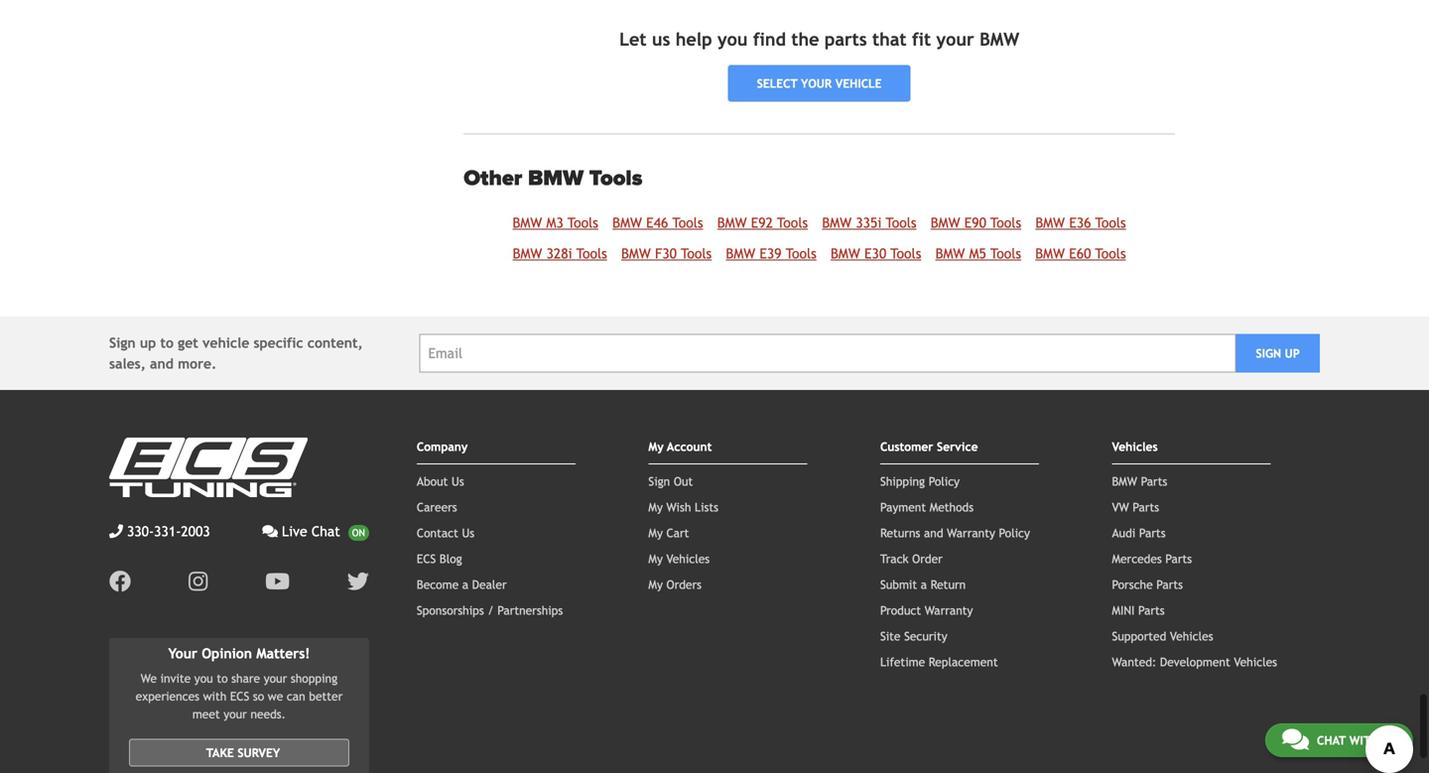 Task type: describe. For each thing, give the bounding box(es) containing it.
audi parts link
[[1112, 526, 1166, 540]]

lifetime replacement
[[881, 655, 998, 669]]

e39
[[760, 246, 782, 262]]

careers
[[417, 500, 457, 514]]

1 horizontal spatial with
[[1350, 734, 1379, 748]]

sign up button
[[1236, 334, 1320, 373]]

customer service
[[881, 440, 978, 454]]

tools for bmw f30 tools
[[681, 246, 712, 262]]

m3
[[547, 215, 564, 231]]

opinion
[[202, 646, 252, 662]]

about us link
[[417, 474, 464, 488]]

parts for bmw parts
[[1141, 474, 1168, 488]]

bmw e90 tools
[[931, 215, 1022, 231]]

my wish lists
[[649, 500, 719, 514]]

about
[[417, 474, 448, 488]]

bmw e39 tools
[[726, 246, 817, 262]]

bmw m3 tools link
[[513, 215, 599, 231]]

comments image
[[1283, 728, 1309, 752]]

mercedes parts
[[1112, 552, 1192, 566]]

select your vehicle
[[757, 77, 882, 90]]

let us help you find the parts that fit your     bmw
[[620, 29, 1020, 49]]

bmw for bmw e90 tools
[[931, 215, 961, 231]]

phone image
[[109, 525, 123, 539]]

your opinion matters!
[[168, 646, 310, 662]]

1 vertical spatial policy
[[999, 526, 1030, 540]]

bmw parts link
[[1112, 474, 1168, 488]]

track
[[881, 552, 909, 566]]

sign out
[[649, 474, 693, 488]]

vw parts
[[1112, 500, 1160, 514]]

your up we in the left of the page
[[264, 672, 287, 686]]

my orders link
[[649, 578, 702, 592]]

track order
[[881, 552, 943, 566]]

product warranty
[[881, 604, 973, 617]]

your right fit
[[937, 29, 975, 49]]

invite
[[160, 672, 191, 686]]

instagram logo image
[[189, 571, 208, 593]]

e90
[[965, 215, 987, 231]]

return
[[931, 578, 966, 592]]

take survey
[[206, 746, 280, 760]]

that
[[873, 29, 907, 49]]

bmw e92 tools link
[[718, 215, 808, 231]]

live chat link
[[262, 521, 369, 542]]

bmw for bmw 335i tools
[[822, 215, 852, 231]]

mini parts link
[[1112, 604, 1165, 617]]

a for submit
[[921, 578, 927, 592]]

my for my orders
[[649, 578, 663, 592]]

contact
[[417, 526, 459, 540]]

ecs tuning image
[[109, 438, 308, 497]]

tools for bmw e39 tools
[[786, 246, 817, 262]]

and inside sign up to get vehicle specific content, sales, and more.
[[150, 356, 174, 372]]

vw parts link
[[1112, 500, 1160, 514]]

parts for mercedes parts
[[1166, 552, 1192, 566]]

your inside button
[[801, 77, 832, 90]]

facebook logo image
[[109, 571, 131, 593]]

vehicles right development
[[1234, 655, 1278, 669]]

survey
[[238, 746, 280, 760]]

my for my account
[[649, 440, 664, 454]]

mercedes parts link
[[1112, 552, 1192, 566]]

specific
[[254, 335, 303, 351]]

methods
[[930, 500, 974, 514]]

bmw e36 tools
[[1036, 215, 1127, 231]]

experiences
[[136, 690, 200, 704]]

tools for bmw e90 tools
[[991, 215, 1022, 231]]

bmw e30 tools
[[831, 246, 922, 262]]

vehicles up bmw parts
[[1112, 440, 1158, 454]]

1 vertical spatial warranty
[[925, 604, 973, 617]]

bmw e36 tools link
[[1036, 215, 1127, 231]]

shipping policy link
[[881, 474, 960, 488]]

Email email field
[[419, 334, 1236, 373]]

contact us link
[[417, 526, 475, 540]]

security
[[905, 629, 948, 643]]

tools for bmw e92 tools
[[777, 215, 808, 231]]

2003
[[181, 524, 210, 540]]

parts
[[825, 29, 867, 49]]

us
[[652, 29, 670, 49]]

to inside we invite you to share your shopping experiences with ecs so we can better meet your needs.
[[217, 672, 228, 686]]

us for about us
[[452, 474, 464, 488]]

service
[[937, 440, 978, 454]]

my vehicles link
[[649, 552, 710, 566]]

tools for bmw m5 tools
[[991, 246, 1022, 262]]

my for my vehicles
[[649, 552, 663, 566]]

bmw e60 tools link
[[1036, 246, 1126, 262]]

take survey button
[[129, 739, 349, 767]]

tools for bmw e36 tools
[[1096, 215, 1127, 231]]

become a dealer
[[417, 578, 507, 592]]

returns and warranty policy
[[881, 526, 1030, 540]]

get
[[178, 335, 198, 351]]

bmw for bmw e30 tools
[[831, 246, 861, 262]]

331-
[[154, 524, 181, 540]]

bmw e39 tools link
[[726, 246, 817, 262]]

sales,
[[109, 356, 146, 372]]

bmw m3 tools
[[513, 215, 599, 231]]

comments image
[[262, 525, 278, 539]]

supported vehicles link
[[1112, 629, 1214, 643]]

1 vertical spatial and
[[924, 526, 944, 540]]

lifetime
[[881, 655, 925, 669]]

e46
[[647, 215, 669, 231]]

become a dealer link
[[417, 578, 507, 592]]

f30
[[655, 246, 677, 262]]

vehicles up wanted: development vehicles link
[[1170, 629, 1214, 643]]

site security link
[[881, 629, 948, 643]]

bmw for bmw e36 tools
[[1036, 215, 1065, 231]]

sign up to get vehicle specific content, sales, and more.
[[109, 335, 363, 372]]

contact us
[[417, 526, 475, 540]]

my wish lists link
[[649, 500, 719, 514]]

parts for audi parts
[[1140, 526, 1166, 540]]



Task type: vqa. For each thing, say whether or not it's contained in the screenshot.
328I
yes



Task type: locate. For each thing, give the bounding box(es) containing it.
1 vertical spatial chat
[[1317, 734, 1346, 748]]

sponsorships
[[417, 604, 484, 617]]

to left share
[[217, 672, 228, 686]]

m5
[[970, 246, 987, 262]]

us right the about
[[452, 474, 464, 488]]

bmw left f30
[[622, 246, 651, 262]]

to inside sign up to get vehicle specific content, sales, and more.
[[160, 335, 174, 351]]

about us
[[417, 474, 464, 488]]

bmw left e60
[[1036, 246, 1065, 262]]

select your vehicle button
[[728, 65, 911, 102]]

a left dealer
[[462, 578, 469, 592]]

sign inside sign up button
[[1256, 346, 1282, 360]]

shipping policy
[[881, 474, 960, 488]]

bmw left e30
[[831, 246, 861, 262]]

up inside button
[[1285, 346, 1300, 360]]

bmw left e92
[[718, 215, 747, 231]]

1 vertical spatial with
[[1350, 734, 1379, 748]]

e30
[[865, 246, 887, 262]]

1 horizontal spatial sign
[[649, 474, 670, 488]]

bmw right fit
[[980, 29, 1020, 49]]

parts for porsche parts
[[1157, 578, 1183, 592]]

bmw for bmw f30 tools
[[622, 246, 651, 262]]

ecs left so
[[230, 690, 249, 704]]

parts down mercedes parts link
[[1157, 578, 1183, 592]]

bmw for bmw e39 tools
[[726, 246, 756, 262]]

my left the cart
[[649, 526, 663, 540]]

ecs
[[417, 552, 436, 566], [230, 690, 249, 704]]

e92
[[751, 215, 773, 231]]

bmw for bmw e60 tools
[[1036, 246, 1065, 262]]

we
[[141, 672, 157, 686]]

warranty
[[947, 526, 996, 540], [925, 604, 973, 617]]

330-331-2003 link
[[109, 521, 210, 542]]

tools right 'e39'
[[786, 246, 817, 262]]

site
[[881, 629, 901, 643]]

submit a return link
[[881, 578, 966, 592]]

0 vertical spatial you
[[718, 29, 748, 49]]

1 vertical spatial ecs
[[230, 690, 249, 704]]

sign for sign up to get vehicle specific content, sales, and more.
[[109, 335, 136, 351]]

product warranty link
[[881, 604, 973, 617]]

shopping
[[291, 672, 338, 686]]

returns
[[881, 526, 921, 540]]

my account
[[649, 440, 712, 454]]

help
[[676, 29, 712, 49]]

other bmw tools
[[464, 165, 643, 192]]

tools for bmw e30 tools
[[891, 246, 922, 262]]

my
[[649, 440, 664, 454], [649, 500, 663, 514], [649, 526, 663, 540], [649, 552, 663, 566], [649, 578, 663, 592]]

us
[[452, 474, 464, 488], [462, 526, 475, 540], [1383, 734, 1397, 748]]

my left the wish
[[649, 500, 663, 514]]

take
[[206, 746, 234, 760]]

ecs inside we invite you to share your shopping experiences with ecs so we can better meet your needs.
[[230, 690, 249, 704]]

bmw left m3
[[513, 215, 542, 231]]

tools for bmw 328i tools
[[577, 246, 607, 262]]

1 horizontal spatial you
[[718, 29, 748, 49]]

parts for mini parts
[[1139, 604, 1165, 617]]

my left orders
[[649, 578, 663, 592]]

sign for sign out
[[649, 474, 670, 488]]

1 horizontal spatial chat
[[1317, 734, 1346, 748]]

tools right m5
[[991, 246, 1022, 262]]

bmw for bmw parts
[[1112, 474, 1138, 488]]

us right comments image
[[1383, 734, 1397, 748]]

tools right e92
[[777, 215, 808, 231]]

sign inside sign up to get vehicle specific content, sales, and more.
[[109, 335, 136, 351]]

bmw up vw
[[1112, 474, 1138, 488]]

a for become
[[462, 578, 469, 592]]

chat right live in the bottom left of the page
[[312, 524, 340, 540]]

submit
[[881, 578, 917, 592]]

0 vertical spatial and
[[150, 356, 174, 372]]

customer
[[881, 440, 934, 454]]

us right contact
[[462, 526, 475, 540]]

up
[[140, 335, 156, 351], [1285, 346, 1300, 360]]

wish
[[667, 500, 691, 514]]

live chat
[[282, 524, 340, 540]]

lists
[[695, 500, 719, 514]]

tools
[[589, 165, 643, 192], [568, 215, 599, 231], [673, 215, 703, 231], [777, 215, 808, 231], [886, 215, 917, 231], [991, 215, 1022, 231], [1096, 215, 1127, 231], [577, 246, 607, 262], [681, 246, 712, 262], [786, 246, 817, 262], [891, 246, 922, 262], [991, 246, 1022, 262], [1096, 246, 1126, 262]]

0 horizontal spatial up
[[140, 335, 156, 351]]

with up meet
[[203, 690, 227, 704]]

vehicles up orders
[[667, 552, 710, 566]]

chat
[[312, 524, 340, 540], [1317, 734, 1346, 748]]

company
[[417, 440, 468, 454]]

more.
[[178, 356, 217, 372]]

with right comments image
[[1350, 734, 1379, 748]]

your right select
[[801, 77, 832, 90]]

1 vertical spatial to
[[217, 672, 228, 686]]

2 vertical spatial us
[[1383, 734, 1397, 748]]

audi parts
[[1112, 526, 1166, 540]]

2 a from the left
[[921, 578, 927, 592]]

content,
[[308, 335, 363, 351]]

1 vertical spatial us
[[462, 526, 475, 540]]

us for contact us
[[462, 526, 475, 540]]

ecs blog
[[417, 552, 462, 566]]

bmw e92 tools
[[718, 215, 808, 231]]

1 horizontal spatial to
[[217, 672, 228, 686]]

0 vertical spatial warranty
[[947, 526, 996, 540]]

site security
[[881, 629, 948, 643]]

wanted:
[[1112, 655, 1157, 669]]

tools for other bmw tools
[[589, 165, 643, 192]]

bmw left e46
[[613, 215, 642, 231]]

tools right e90 on the top right
[[991, 215, 1022, 231]]

tools right m3
[[568, 215, 599, 231]]

0 horizontal spatial with
[[203, 690, 227, 704]]

1 vertical spatial you
[[194, 672, 213, 686]]

1 a from the left
[[462, 578, 469, 592]]

bmw f30 tools link
[[622, 246, 712, 262]]

0 vertical spatial chat
[[312, 524, 340, 540]]

0 vertical spatial policy
[[929, 474, 960, 488]]

up for sign up
[[1285, 346, 1300, 360]]

vehicle
[[836, 77, 882, 90]]

bmw left 'e39'
[[726, 246, 756, 262]]

1 horizontal spatial and
[[924, 526, 944, 540]]

bmw for bmw m3 tools
[[513, 215, 542, 231]]

tools for bmw 335i tools
[[886, 215, 917, 231]]

payment methods
[[881, 500, 974, 514]]

you left "find"
[[718, 29, 748, 49]]

bmw 328i tools link
[[513, 246, 607, 262]]

sponsorships / partnerships
[[417, 604, 563, 617]]

audi
[[1112, 526, 1136, 540]]

chat with us link
[[1266, 724, 1414, 758]]

1 horizontal spatial policy
[[999, 526, 1030, 540]]

become
[[417, 578, 459, 592]]

youtube logo image
[[265, 571, 290, 593]]

330-
[[127, 524, 154, 540]]

my for my cart
[[649, 526, 663, 540]]

bmw left m5
[[936, 246, 965, 262]]

parts down "porsche parts"
[[1139, 604, 1165, 617]]

3 my from the top
[[649, 526, 663, 540]]

bmw e46 tools link
[[613, 215, 703, 231]]

account
[[667, 440, 712, 454]]

tools right 'e36'
[[1096, 215, 1127, 231]]

let
[[620, 29, 647, 49]]

/
[[488, 604, 494, 617]]

up for sign up to get vehicle specific content, sales, and more.
[[140, 335, 156, 351]]

bmw e60 tools
[[1036, 246, 1126, 262]]

0 horizontal spatial a
[[462, 578, 469, 592]]

parts up porsche parts link
[[1166, 552, 1192, 566]]

tools for bmw e46 tools
[[673, 215, 703, 231]]

bmw up bmw m3 tools link
[[528, 165, 584, 192]]

payment
[[881, 500, 926, 514]]

payment methods link
[[881, 500, 974, 514]]

shipping
[[881, 474, 925, 488]]

my cart
[[649, 526, 689, 540]]

tools right e30
[[891, 246, 922, 262]]

my left account
[[649, 440, 664, 454]]

chat right comments image
[[1317, 734, 1346, 748]]

take survey link
[[129, 739, 349, 767]]

share
[[231, 672, 260, 686]]

a
[[462, 578, 469, 592], [921, 578, 927, 592]]

warranty down return
[[925, 604, 973, 617]]

sign
[[109, 335, 136, 351], [1256, 346, 1282, 360], [649, 474, 670, 488]]

1 horizontal spatial up
[[1285, 346, 1300, 360]]

parts up vw parts
[[1141, 474, 1168, 488]]

bmw left e90 on the top right
[[931, 215, 961, 231]]

can
[[287, 690, 305, 704]]

4 my from the top
[[649, 552, 663, 566]]

bmw parts
[[1112, 474, 1168, 488]]

ecs left blog
[[417, 552, 436, 566]]

5 my from the top
[[649, 578, 663, 592]]

vehicles
[[1112, 440, 1158, 454], [667, 552, 710, 566], [1170, 629, 1214, 643], [1234, 655, 1278, 669]]

returns and warranty policy link
[[881, 526, 1030, 540]]

twitter logo image
[[347, 571, 369, 593]]

parts up mercedes parts link
[[1140, 526, 1166, 540]]

1 horizontal spatial a
[[921, 578, 927, 592]]

1 horizontal spatial ecs
[[417, 552, 436, 566]]

0 horizontal spatial chat
[[312, 524, 340, 540]]

0 horizontal spatial ecs
[[230, 690, 249, 704]]

my for my wish lists
[[649, 500, 663, 514]]

tools right e60
[[1096, 246, 1126, 262]]

ecs blog link
[[417, 552, 462, 566]]

porsche parts
[[1112, 578, 1183, 592]]

bmw for bmw 328i tools
[[513, 246, 542, 262]]

tools up bmw e46 tools link
[[589, 165, 643, 192]]

2 my from the top
[[649, 500, 663, 514]]

my cart link
[[649, 526, 689, 540]]

bmw for bmw e46 tools
[[613, 215, 642, 231]]

1 my from the top
[[649, 440, 664, 454]]

and right sales,
[[150, 356, 174, 372]]

up inside sign up to get vehicle specific content, sales, and more.
[[140, 335, 156, 351]]

with inside we invite you to share your shopping experiences with ecs so we can better meet your needs.
[[203, 690, 227, 704]]

0 vertical spatial us
[[452, 474, 464, 488]]

supported vehicles
[[1112, 629, 1214, 643]]

0 vertical spatial to
[[160, 335, 174, 351]]

tools right f30
[[681, 246, 712, 262]]

bmw left 328i
[[513, 246, 542, 262]]

warranty down the methods
[[947, 526, 996, 540]]

to left get
[[160, 335, 174, 351]]

0 horizontal spatial you
[[194, 672, 213, 686]]

0 horizontal spatial policy
[[929, 474, 960, 488]]

the
[[792, 29, 820, 49]]

sign for sign up
[[1256, 346, 1282, 360]]

0 horizontal spatial sign
[[109, 335, 136, 351]]

vehicle
[[203, 335, 249, 351]]

bmw left 'e36'
[[1036, 215, 1065, 231]]

you right invite
[[194, 672, 213, 686]]

you inside we invite you to share your shopping experiences with ecs so we can better meet your needs.
[[194, 672, 213, 686]]

tools right 335i
[[886, 215, 917, 231]]

2 horizontal spatial sign
[[1256, 346, 1282, 360]]

and up order
[[924, 526, 944, 540]]

0 horizontal spatial and
[[150, 356, 174, 372]]

my down my cart
[[649, 552, 663, 566]]

lifetime replacement link
[[881, 655, 998, 669]]

tools right e46
[[673, 215, 703, 231]]

335i
[[856, 215, 882, 231]]

submit a return
[[881, 578, 966, 592]]

0 vertical spatial ecs
[[417, 552, 436, 566]]

your
[[168, 646, 198, 662]]

parts right vw
[[1133, 500, 1160, 514]]

porsche parts link
[[1112, 578, 1183, 592]]

wanted: development vehicles
[[1112, 655, 1278, 669]]

vw
[[1112, 500, 1130, 514]]

a left return
[[921, 578, 927, 592]]

tools for bmw m3 tools
[[568, 215, 599, 231]]

parts for vw parts
[[1133, 500, 1160, 514]]

bmw for bmw m5 tools
[[936, 246, 965, 262]]

0 vertical spatial with
[[203, 690, 227, 704]]

bmw left 335i
[[822, 215, 852, 231]]

tools right 328i
[[577, 246, 607, 262]]

dealer
[[472, 578, 507, 592]]

your right meet
[[224, 708, 247, 721]]

0 horizontal spatial to
[[160, 335, 174, 351]]

tools for bmw e60 tools
[[1096, 246, 1126, 262]]

we
[[268, 690, 283, 704]]

bmw for bmw e92 tools
[[718, 215, 747, 231]]



